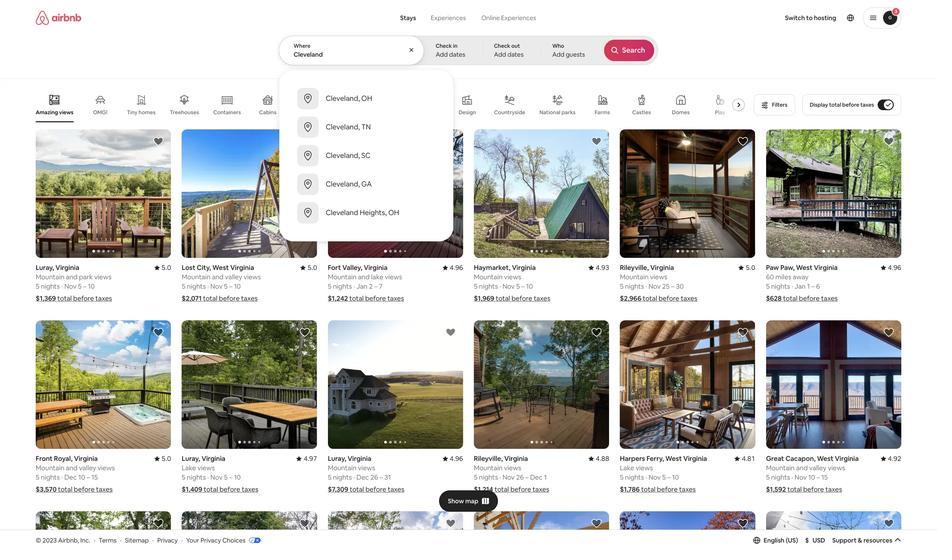 Task type: vqa. For each thing, say whether or not it's contained in the screenshot.


Task type: describe. For each thing, give the bounding box(es) containing it.
check for check out add dates
[[494, 42, 511, 50]]

omg!
[[93, 109, 108, 116]]

– inside luray, virginia mountain and park views 5 nights · nov 5 – 10 $1,369 total before taxes
[[83, 282, 87, 291]]

harpers ferry, west virginia lake views 5 nights · nov 5 – 10 $1,786 total before taxes
[[620, 455, 708, 494]]

who add guests
[[553, 42, 586, 59]]

taxes inside 'haymarket, virginia mountain views 5 nights · nov 5 – 10 $1,969 total before taxes'
[[534, 294, 551, 303]]

support & resources button
[[833, 537, 902, 545]]

front royal, virginia mountain and valley views 5 nights · dec 10 – 15 $3,570 total before taxes
[[36, 455, 115, 494]]

total inside 'haymarket, virginia mountain views 5 nights · nov 5 – 10 $1,969 total before taxes'
[[496, 294, 511, 303]]

lake inside luray, virginia lake views 5 nights · nov 5 – 10 $1,409 total before taxes
[[182, 464, 196, 473]]

virginia inside rileyville, virginia mountain views 5 nights · nov 26 – dec 1 $1,214 total before taxes
[[505, 455, 528, 463]]

nights inside fort valley, virginia mountain and lake views 5 nights · jan 2 – 7 $1,242 total before taxes
[[333, 282, 352, 291]]

parks
[[562, 109, 576, 116]]

10 inside harpers ferry, west virginia lake views 5 nights · nov 5 – 10 $1,786 total before taxes
[[673, 474, 680, 482]]

miles
[[776, 273, 792, 281]]

nights inside luray, virginia lake views 5 nights · nov 5 – 10 $1,409 total before taxes
[[187, 474, 206, 482]]

add to wishlist: maurertown, virginia image
[[738, 519, 749, 529]]

views inside fort valley, virginia mountain and lake views 5 nights · jan 2 – 7 $1,242 total before taxes
[[385, 273, 402, 281]]

taxes inside luray, virginia mountain views 5 nights · dec 26 – 31 $7,309 total before taxes
[[388, 486, 405, 494]]

total inside paw paw, west virginia 60 miles away 5 nights · jan 1 – 6 $628 total before taxes
[[784, 294, 798, 303]]

virginia inside luray, virginia mountain views 5 nights · dec 26 – 31 $7,309 total before taxes
[[348, 455, 372, 463]]

what can we help you find? tab list
[[393, 9, 474, 27]]

2023
[[43, 537, 57, 545]]

5 inside fort valley, virginia mountain and lake views 5 nights · jan 2 – 7 $1,242 total before taxes
[[328, 282, 332, 291]]

cleveland, for cleveland, oh
[[326, 94, 360, 103]]

add to wishlist: rileyville, virginia image
[[738, 136, 749, 147]]

your privacy choices
[[186, 537, 246, 545]]

homes
[[139, 109, 156, 116]]

31
[[385, 474, 391, 482]]

add to wishlist: great cacapon, west virginia image
[[884, 327, 895, 338]]

sitemap
[[125, 537, 149, 545]]

10 inside the lost city, west virginia mountain and valley views 5 nights · nov 5 – 10 $2,071 total before taxes
[[234, 282, 241, 291]]

$1,242
[[328, 294, 348, 303]]

views inside luray, virginia mountain views 5 nights · dec 26 – 31 $7,309 total before taxes
[[358, 464, 376, 473]]

english (us) button
[[754, 537, 799, 545]]

4.92
[[889, 455, 902, 463]]

4.88 out of 5 average rating image
[[589, 455, 610, 463]]

$7,309
[[328, 486, 349, 494]]

mountain inside front royal, virginia mountain and valley views 5 nights · dec 10 – 15 $3,570 total before taxes
[[36, 464, 64, 473]]

great cacapon, west virginia mountain and valley views 5 nights · nov 10 – 15 $1,592 total before taxes
[[767, 455, 859, 494]]

30
[[677, 282, 684, 291]]

$ usd
[[806, 537, 826, 545]]

· inside great cacapon, west virginia mountain and valley views 5 nights · nov 10 – 15 $1,592 total before taxes
[[792, 474, 794, 482]]

switch to hosting link
[[780, 8, 842, 27]]

switch
[[786, 14, 806, 22]]

4.88
[[596, 455, 610, 463]]

before inside rileyville, virginia mountain views 5 nights · nov 26 – dec 1 $1,214 total before taxes
[[511, 486, 532, 494]]

terms · sitemap · privacy
[[99, 537, 178, 545]]

farms
[[595, 109, 610, 116]]

virginia inside luray, virginia lake views 5 nights · nov 5 – 10 $1,409 total before taxes
[[202, 455, 226, 463]]

domes
[[672, 109, 690, 116]]

– inside rileyville, virginia mountain views 5 nights · nov 26 – dec 1 $1,214 total before taxes
[[526, 474, 529, 482]]

5 inside rileyville, virginia mountain views 5 nights · nov 26 – dec 1 $1,214 total before taxes
[[474, 474, 478, 482]]

dec inside luray, virginia mountain views 5 nights · dec 26 – 31 $7,309 total before taxes
[[357, 474, 369, 482]]

mountain inside the lost city, west virginia mountain and valley views 5 nights · nov 5 – 10 $2,071 total before taxes
[[182, 273, 211, 281]]

your privacy choices link
[[186, 537, 261, 545]]

5 inside paw paw, west virginia 60 miles away 5 nights · jan 1 – 6 $628 total before taxes
[[767, 282, 770, 291]]

2 privacy from the left
[[201, 537, 221, 545]]

park
[[79, 273, 93, 281]]

before inside front royal, virginia mountain and valley views 5 nights · dec 10 – 15 $3,570 total before taxes
[[74, 486, 95, 494]]

countryside
[[494, 109, 526, 116]]

· inside luray, virginia lake views 5 nights · nov 5 – 10 $1,409 total before taxes
[[208, 474, 209, 482]]

– inside the lost city, west virginia mountain and valley views 5 nights · nov 5 – 10 $2,071 total before taxes
[[229, 282, 233, 291]]

nights inside harpers ferry, west virginia lake views 5 nights · nov 5 – 10 $1,786 total before taxes
[[626, 474, 645, 482]]

check in add dates
[[436, 42, 466, 59]]

cleveland, sc option
[[280, 142, 454, 170]]

$2,071
[[182, 294, 202, 303]]

virginia inside paw paw, west virginia 60 miles away 5 nights · jan 1 – 6 $628 total before taxes
[[815, 264, 838, 272]]

add for check out add dates
[[494, 50, 507, 59]]

search suggestions list box
[[280, 77, 454, 234]]

total inside front royal, virginia mountain and valley views 5 nights · dec 10 – 15 $3,570 total before taxes
[[58, 486, 72, 494]]

add to wishlist: fort valley, virginia image
[[446, 136, 456, 147]]

nights inside luray, virginia mountain views 5 nights · dec 26 – 31 $7,309 total before taxes
[[333, 474, 352, 482]]

add to wishlist: paw paw, west virginia image
[[884, 136, 895, 147]]

luray, virginia mountain and park views 5 nights · nov 5 – 10 $1,369 total before taxes
[[36, 264, 112, 303]]

privacy link
[[157, 537, 178, 545]]

display total before taxes button
[[803, 94, 902, 116]]

nov inside rileyville, virginia mountain views 5 nights · nov 26 – dec 1 $1,214 total before taxes
[[503, 474, 515, 482]]

– inside luray, virginia lake views 5 nights · nov 5 – 10 $1,409 total before taxes
[[229, 474, 233, 482]]

15 inside great cacapon, west virginia mountain and valley views 5 nights · nov 10 – 15 $1,592 total before taxes
[[822, 474, 829, 482]]

luray, virginia lake views 5 nights · nov 5 – 10 $1,409 total before taxes
[[182, 455, 259, 494]]

5.0 for front royal, virginia mountain and valley views 5 nights · dec 10 – 15 $3,570 total before taxes
[[162, 455, 171, 463]]

sc
[[362, 151, 371, 160]]

5.0 out of 5 average rating image for luray, virginia mountain and park views 5 nights · nov 5 – 10 $1,369 total before taxes
[[155, 264, 171, 272]]

virginia inside great cacapon, west virginia mountain and valley views 5 nights · nov 10 – 15 $1,592 total before taxes
[[836, 455, 859, 463]]

nov inside 'haymarket, virginia mountain views 5 nights · nov 5 – 10 $1,969 total before taxes'
[[503, 282, 515, 291]]

choices
[[223, 537, 246, 545]]

dec for total
[[64, 474, 77, 482]]

· inside rileyville, virginia mountain views 5 nights · nov 26 – dec 1 $1,214 total before taxes
[[500, 474, 501, 482]]

10 inside front royal, virginia mountain and valley views 5 nights · dec 10 – 15 $3,570 total before taxes
[[78, 474, 85, 482]]

nights inside luray, virginia mountain and park views 5 nights · nov 5 – 10 $1,369 total before taxes
[[41, 282, 60, 291]]

cleveland heights, oh option
[[280, 199, 454, 227]]

cleveland, ga
[[326, 180, 372, 189]]

experiences inside experiences button
[[431, 14, 466, 22]]

west for paw,
[[797, 264, 813, 272]]

5.0 for lost city, west virginia mountain and valley views 5 nights · nov 5 – 10 $2,071 total before taxes
[[308, 264, 317, 272]]

and inside great cacapon, west virginia mountain and valley views 5 nights · nov 10 – 15 $1,592 total before taxes
[[797, 464, 808, 473]]

english
[[764, 537, 785, 545]]

cleveland, oh
[[326, 94, 373, 103]]

nights inside rileyville, virginia mountain views 5 nights · nov 26 – dec 1 $1,214 total before taxes
[[479, 474, 498, 482]]

taxes inside fort valley, virginia mountain and lake views 5 nights · jan 2 – 7 $1,242 total before taxes
[[388, 294, 404, 303]]

and inside the lost city, west virginia mountain and valley views 5 nights · nov 5 – 10 $2,071 total before taxes
[[212, 273, 224, 281]]

terms
[[99, 537, 117, 545]]

usd
[[813, 537, 826, 545]]

stays tab panel
[[279, 36, 659, 242]]

taxes inside luray, virginia lake views 5 nights · nov 5 – 10 $1,409 total before taxes
[[242, 486, 259, 494]]

views inside luray, virginia mountain and park views 5 nights · nov 5 – 10 $1,369 total before taxes
[[94, 273, 112, 281]]

and inside luray, virginia mountain and park views 5 nights · nov 5 – 10 $1,369 total before taxes
[[66, 273, 78, 281]]

25
[[663, 282, 670, 291]]

mountain inside great cacapon, west virginia mountain and valley views 5 nights · nov 10 – 15 $1,592 total before taxes
[[767, 464, 795, 473]]

add to wishlist: luray, virginia image
[[446, 327, 456, 338]]

online
[[482, 14, 500, 22]]

views inside luray, virginia lake views 5 nights · nov 5 – 10 $1,409 total before taxes
[[198, 464, 215, 473]]

mountain inside luray, virginia mountain views 5 nights · dec 26 – 31 $7,309 total before taxes
[[328, 464, 357, 473]]

&
[[859, 537, 863, 545]]

before inside harpers ferry, west virginia lake views 5 nights · nov 5 – 10 $1,786 total before taxes
[[658, 486, 678, 494]]

add to wishlist: harpers ferry, west virginia image
[[738, 327, 749, 338]]

valley for lost city, west virginia
[[225, 273, 242, 281]]

· inside rileyville, virginia mountain views 5 nights · nov 25 – 30 $2,966 total before taxes
[[646, 282, 648, 291]]

$2,966
[[620, 294, 642, 303]]

total inside the lost city, west virginia mountain and valley views 5 nights · nov 5 – 10 $2,071 total before taxes
[[203, 294, 218, 303]]

cacapon,
[[786, 455, 816, 463]]

60
[[767, 273, 775, 281]]

total inside rileyville, virginia mountain views 5 nights · nov 25 – 30 $2,966 total before taxes
[[643, 294, 658, 303]]

1 for jan
[[808, 282, 811, 291]]

$
[[806, 537, 810, 545]]

add to wishlist: basye, virginia image
[[884, 519, 895, 529]]

3 button
[[864, 7, 902, 29]]

to
[[807, 14, 813, 22]]

5.0 out of 5 average rating image for rileyville, virginia mountain views 5 nights · nov 25 – 30 $2,966 total before taxes
[[739, 264, 756, 272]]

cleveland
[[326, 208, 358, 217]]

2
[[369, 282, 373, 291]]

in
[[453, 42, 458, 50]]

west for city,
[[213, 264, 229, 272]]

nov inside luray, virginia mountain and park views 5 nights · nov 5 – 10 $1,369 total before taxes
[[64, 282, 77, 291]]

virginia inside luray, virginia mountain and park views 5 nights · nov 5 – 10 $1,369 total before taxes
[[56, 264, 79, 272]]

dates for check in add dates
[[450, 50, 466, 59]]

4.96 for fort valley, virginia mountain and lake views 5 nights · jan 2 – 7 $1,242 total before taxes
[[450, 264, 464, 272]]

taxes inside the lost city, west virginia mountain and valley views 5 nights · nov 5 – 10 $2,071 total before taxes
[[241, 294, 258, 303]]

stays button
[[393, 9, 424, 27]]

luray, for luray, virginia lake views 5 nights · nov 5 – 10 $1,409 total before taxes
[[182, 455, 200, 463]]

views inside 'haymarket, virginia mountain views 5 nights · nov 5 – 10 $1,969 total before taxes'
[[504, 273, 522, 281]]

rileyville, virginia mountain views 5 nights · nov 26 – dec 1 $1,214 total before taxes
[[474, 455, 550, 494]]

guests
[[566, 50, 586, 59]]

total inside rileyville, virginia mountain views 5 nights · nov 26 – dec 1 $1,214 total before taxes
[[495, 486, 509, 494]]

map
[[466, 497, 479, 505]]

add to wishlist: rileyville, virginia image
[[592, 327, 603, 338]]

front
[[36, 455, 53, 463]]

great
[[767, 455, 785, 463]]

royal,
[[54, 455, 73, 463]]

before inside luray, virginia mountain and park views 5 nights · nov 5 – 10 $1,369 total before taxes
[[73, 294, 94, 303]]

your
[[186, 537, 199, 545]]

cleveland heights, oh
[[326, 208, 399, 217]]

· inside harpers ferry, west virginia lake views 5 nights · nov 5 – 10 $1,786 total before taxes
[[646, 474, 648, 482]]

valley,
[[343, 264, 363, 272]]

ga
[[362, 180, 372, 189]]

add to wishlist: luray, virginia image for 4.97
[[300, 327, 310, 338]]

15 inside front royal, virginia mountain and valley views 5 nights · dec 10 – 15 $3,570 total before taxes
[[91, 474, 98, 482]]

rileyville, for rileyville, virginia mountain views 5 nights · nov 26 – dec 1 $1,214 total before taxes
[[474, 455, 503, 463]]

views inside rileyville, virginia mountain views 5 nights · nov 26 – dec 1 $1,214 total before taxes
[[504, 464, 522, 473]]

4.96 out of 5 average rating image for paw paw, west virginia 60 miles away 5 nights · jan 1 – 6 $628 total before taxes
[[881, 264, 902, 272]]

nights inside front royal, virginia mountain and valley views 5 nights · dec 10 – 15 $3,570 total before taxes
[[41, 474, 60, 482]]

cabins
[[259, 109, 277, 116]]

$1,214
[[474, 486, 494, 494]]

online experiences
[[482, 14, 537, 22]]

4.97 out of 5 average rating image
[[297, 455, 317, 463]]

total inside luray, virginia mountain and park views 5 nights · nov 5 – 10 $1,369 total before taxes
[[57, 294, 72, 303]]

add to wishlist: wardensville, west virginia image
[[592, 519, 603, 529]]

inc.
[[80, 537, 90, 545]]

taxes inside harpers ferry, west virginia lake views 5 nights · nov 5 – 10 $1,786 total before taxes
[[680, 486, 696, 494]]

5.0 out of 5 average rating image for lost city, west virginia mountain and valley views 5 nights · nov 5 – 10 $2,071 total before taxes
[[301, 264, 317, 272]]

away
[[793, 273, 809, 281]]

4.81
[[742, 455, 756, 463]]

· inside front royal, virginia mountain and valley views 5 nights · dec 10 – 15 $3,570 total before taxes
[[61, 474, 63, 482]]

tiny homes
[[127, 109, 156, 116]]

5 inside luray, virginia mountain views 5 nights · dec 26 – 31 $7,309 total before taxes
[[328, 474, 332, 482]]

virginia inside rileyville, virginia mountain views 5 nights · nov 25 – 30 $2,966 total before taxes
[[651, 264, 675, 272]]

add to wishlist: basye, virginia image
[[446, 519, 456, 529]]

– inside 'haymarket, virginia mountain views 5 nights · nov 5 – 10 $1,969 total before taxes'
[[522, 282, 525, 291]]

castles
[[633, 109, 651, 116]]

play
[[716, 109, 726, 116]]

taxes inside luray, virginia mountain and park views 5 nights · nov 5 – 10 $1,369 total before taxes
[[95, 294, 112, 303]]

4.96 out of 5 average rating image
[[443, 455, 464, 463]]

lake
[[371, 273, 384, 281]]

filters
[[773, 101, 788, 109]]

display total before taxes
[[810, 101, 875, 109]]

west for cacapon,
[[818, 455, 834, 463]]

10 inside 'haymarket, virginia mountain views 5 nights · nov 5 – 10 $1,969 total before taxes'
[[527, 282, 533, 291]]

jan for jan 1 – 6
[[795, 282, 806, 291]]

add to wishlist: waterford, virginia image
[[153, 519, 164, 529]]



Task type: locate. For each thing, give the bounding box(es) containing it.
views inside the lost city, west virginia mountain and valley views 5 nights · nov 5 – 10 $2,071 total before taxes
[[244, 273, 261, 281]]

virginia inside fort valley, virginia mountain and lake views 5 nights · jan 2 – 7 $1,242 total before taxes
[[364, 264, 388, 272]]

15
[[91, 474, 98, 482], [822, 474, 829, 482]]

1 horizontal spatial dates
[[508, 50, 524, 59]]

design
[[459, 109, 476, 116]]

26 for dec
[[371, 474, 378, 482]]

cleveland, for cleveland, tn
[[326, 122, 360, 132]]

1 horizontal spatial add to wishlist: luray, virginia image
[[300, 327, 310, 338]]

jan down away
[[795, 282, 806, 291]]

4.96 for paw paw, west virginia 60 miles away 5 nights · jan 1 – 6 $628 total before taxes
[[889, 264, 902, 272]]

0 vertical spatial rileyville,
[[620, 264, 649, 272]]

mountain up $1,214 in the bottom right of the page
[[474, 464, 503, 473]]

lost
[[182, 264, 196, 272]]

0 vertical spatial oh
[[362, 94, 373, 103]]

dates for check out add dates
[[508, 50, 524, 59]]

oh up tn
[[362, 94, 373, 103]]

3 cleveland, from the top
[[326, 151, 360, 160]]

4.96 out of 5 average rating image
[[443, 264, 464, 272], [881, 264, 902, 272]]

stays
[[401, 14, 416, 22]]

0 horizontal spatial oh
[[362, 94, 373, 103]]

cleveland,
[[326, 94, 360, 103], [326, 122, 360, 132], [326, 151, 360, 160], [326, 180, 360, 189]]

0 horizontal spatial jan
[[357, 282, 368, 291]]

– inside luray, virginia mountain views 5 nights · dec 26 – 31 $7,309 total before taxes
[[380, 474, 383, 482]]

total right $2,966
[[643, 294, 658, 303]]

virginia inside front royal, virginia mountain and valley views 5 nights · dec 10 – 15 $3,570 total before taxes
[[74, 455, 98, 463]]

© 2023 airbnb, inc. ·
[[36, 537, 95, 545]]

cleveland, ga option
[[280, 170, 454, 199]]

valley inside great cacapon, west virginia mountain and valley views 5 nights · nov 10 – 15 $1,592 total before taxes
[[810, 464, 827, 473]]

add to wishlist: quicksburg, virginia image
[[300, 519, 310, 529]]

nights up $1,592
[[772, 474, 791, 482]]

total right display
[[830, 101, 842, 109]]

show map
[[448, 497, 479, 505]]

before down cacapon,
[[804, 486, 825, 494]]

luray, inside luray, virginia mountain and park views 5 nights · nov 5 – 10 $1,369 total before taxes
[[36, 264, 54, 272]]

1 privacy from the left
[[157, 537, 178, 545]]

mountain down lost
[[182, 273, 211, 281]]

before down 31 at the left bottom of the page
[[366, 486, 387, 494]]

0 horizontal spatial add to wishlist: luray, virginia image
[[153, 136, 164, 147]]

total right $1,969
[[496, 294, 511, 303]]

4 cleveland, from the top
[[326, 180, 360, 189]]

luray, up $1,409
[[182, 455, 200, 463]]

rileyville,
[[620, 264, 649, 272], [474, 455, 503, 463]]

city,
[[197, 264, 211, 272]]

add to wishlist: luray, virginia image
[[153, 136, 164, 147], [300, 327, 310, 338]]

total right the $1,786
[[642, 486, 656, 494]]

1 horizontal spatial 4.96 out of 5 average rating image
[[881, 264, 902, 272]]

before right $1,969
[[512, 294, 533, 303]]

west
[[213, 264, 229, 272], [797, 264, 813, 272], [666, 455, 682, 463], [818, 455, 834, 463]]

1 dec from the left
[[64, 474, 77, 482]]

cleveland, left ga on the top left of page
[[326, 180, 360, 189]]

taxes inside rileyville, virginia mountain views 5 nights · nov 26 – dec 1 $1,214 total before taxes
[[533, 486, 550, 494]]

1 horizontal spatial rileyville,
[[620, 264, 649, 272]]

5 inside great cacapon, west virginia mountain and valley views 5 nights · nov 10 – 15 $1,592 total before taxes
[[767, 474, 770, 482]]

2 cleveland, from the top
[[326, 122, 360, 132]]

nights inside the lost city, west virginia mountain and valley views 5 nights · nov 5 – 10 $2,071 total before taxes
[[187, 282, 206, 291]]

0 horizontal spatial 1
[[545, 474, 547, 482]]

5.0 for luray, virginia mountain and park views 5 nights · nov 5 – 10 $1,369 total before taxes
[[162, 264, 171, 272]]

west right cacapon,
[[818, 455, 834, 463]]

2 horizontal spatial add
[[553, 50, 565, 59]]

add down who
[[553, 50, 565, 59]]

· inside fort valley, virginia mountain and lake views 5 nights · jan 2 – 7 $1,242 total before taxes
[[354, 282, 355, 291]]

nights inside paw paw, west virginia 60 miles away 5 nights · jan 1 – 6 $628 total before taxes
[[772, 282, 791, 291]]

filters button
[[754, 94, 796, 116]]

mansions
[[296, 109, 319, 116]]

4.81 out of 5 average rating image
[[735, 455, 756, 463]]

nights inside rileyville, virginia mountain views 5 nights · nov 25 – 30 $2,966 total before taxes
[[626, 282, 645, 291]]

5 inside front royal, virginia mountain and valley views 5 nights · dec 10 – 15 $3,570 total before taxes
[[36, 474, 39, 482]]

1 for dec
[[545, 474, 547, 482]]

None search field
[[279, 0, 659, 242]]

0 horizontal spatial dec
[[64, 474, 77, 482]]

mountain inside fort valley, virginia mountain and lake views 5 nights · jan 2 – 7 $1,242 total before taxes
[[328, 273, 357, 281]]

west right ferry, on the right
[[666, 455, 682, 463]]

0 horizontal spatial luray,
[[36, 264, 54, 272]]

add to wishlist: front royal, virginia image
[[153, 327, 164, 338]]

before down 25
[[659, 294, 680, 303]]

dates inside "check out add dates"
[[508, 50, 524, 59]]

– inside great cacapon, west virginia mountain and valley views 5 nights · nov 10 – 15 $1,592 total before taxes
[[817, 474, 821, 482]]

mountain up $7,309
[[328, 464, 357, 473]]

2 5.0 out of 5 average rating image from the left
[[739, 264, 756, 272]]

before down the park
[[73, 294, 94, 303]]

amazing views
[[36, 109, 74, 116]]

2 dates from the left
[[508, 50, 524, 59]]

nights up $1,242
[[333, 282, 352, 291]]

· inside luray, virginia mountain views 5 nights · dec 26 – 31 $7,309 total before taxes
[[354, 474, 355, 482]]

jan inside fort valley, virginia mountain and lake views 5 nights · jan 2 – 7 $1,242 total before taxes
[[357, 282, 368, 291]]

cleveland, for cleveland, ga
[[326, 180, 360, 189]]

5.0 out of 5 average rating image left fort in the left of the page
[[301, 264, 317, 272]]

total right the '$1,369' in the bottom left of the page
[[57, 294, 72, 303]]

before right $1,214 in the bottom right of the page
[[511, 486, 532, 494]]

1 horizontal spatial 5.0 out of 5 average rating image
[[739, 264, 756, 272]]

4.96 out of 5 average rating image for fort valley, virginia mountain and lake views 5 nights · jan 2 – 7 $1,242 total before taxes
[[443, 264, 464, 272]]

before right $1,409
[[220, 486, 240, 494]]

total right $1,214 in the bottom right of the page
[[495, 486, 509, 494]]

nights up $1,969
[[479, 282, 498, 291]]

1 4.96 out of 5 average rating image from the left
[[443, 264, 464, 272]]

1 vertical spatial oh
[[389, 208, 399, 217]]

0 horizontal spatial add
[[436, 50, 448, 59]]

$1,969
[[474, 294, 495, 303]]

mountain inside rileyville, virginia mountain views 5 nights · nov 26 – dec 1 $1,214 total before taxes
[[474, 464, 503, 473]]

rileyville, inside rileyville, virginia mountain views 5 nights · nov 26 – dec 1 $1,214 total before taxes
[[474, 455, 503, 463]]

1 lake from the left
[[182, 464, 196, 473]]

total inside display total before taxes button
[[830, 101, 842, 109]]

1 horizontal spatial lake
[[620, 464, 635, 473]]

(us)
[[786, 537, 799, 545]]

support & resources
[[833, 537, 893, 545]]

before inside luray, virginia mountain views 5 nights · dec 26 – 31 $7,309 total before taxes
[[366, 486, 387, 494]]

check out add dates
[[494, 42, 524, 59]]

virginia inside 'haymarket, virginia mountain views 5 nights · nov 5 – 10 $1,969 total before taxes'
[[512, 264, 536, 272]]

experiences up in
[[431, 14, 466, 22]]

nights up the '$1,369' in the bottom left of the page
[[41, 282, 60, 291]]

taxes inside front royal, virginia mountain and valley views 5 nights · dec 10 – 15 $3,570 total before taxes
[[96, 486, 113, 494]]

2 4.96 out of 5 average rating image from the left
[[881, 264, 902, 272]]

1 dates from the left
[[450, 50, 466, 59]]

rileyville, for rileyville, virginia mountain views 5 nights · nov 25 – 30 $2,966 total before taxes
[[620, 264, 649, 272]]

· inside 'haymarket, virginia mountain views 5 nights · nov 5 – 10 $1,969 total before taxes'
[[500, 282, 501, 291]]

add to wishlist: lost city, west virginia image
[[300, 136, 310, 147]]

total inside fort valley, virginia mountain and lake views 5 nights · jan 2 – 7 $1,242 total before taxes
[[350, 294, 364, 303]]

cleveland, for cleveland, sc
[[326, 151, 360, 160]]

4.93 out of 5 average rating image
[[589, 264, 610, 272]]

lake inside harpers ferry, west virginia lake views 5 nights · nov 5 – 10 $1,786 total before taxes
[[620, 464, 635, 473]]

1 horizontal spatial dec
[[357, 474, 369, 482]]

and inside front royal, virginia mountain and valley views 5 nights · dec 10 – 15 $3,570 total before taxes
[[66, 464, 78, 473]]

nights up $1,214 in the bottom right of the page
[[479, 474, 498, 482]]

· inside the lost city, west virginia mountain and valley views 5 nights · nov 5 – 10 $2,071 total before taxes
[[208, 282, 209, 291]]

add inside "check out add dates"
[[494, 50, 507, 59]]

before down the 6 at the bottom right of page
[[800, 294, 820, 303]]

1 horizontal spatial 1
[[808, 282, 811, 291]]

1 horizontal spatial oh
[[389, 208, 399, 217]]

nights up $2,966
[[626, 282, 645, 291]]

5.0 out of 5 average rating image
[[155, 264, 171, 272], [155, 455, 171, 463]]

1 vertical spatial add to wishlist: luray, virginia image
[[300, 327, 310, 338]]

nov inside rileyville, virginia mountain views 5 nights · nov 25 – 30 $2,966 total before taxes
[[649, 282, 661, 291]]

1 horizontal spatial luray,
[[182, 455, 200, 463]]

0 horizontal spatial 15
[[91, 474, 98, 482]]

1 experiences from the left
[[431, 14, 466, 22]]

mountain down the great
[[767, 464, 795, 473]]

$3,570
[[36, 486, 57, 494]]

dec for taxes
[[531, 474, 543, 482]]

total right $1,409
[[204, 486, 218, 494]]

privacy right your
[[201, 537, 221, 545]]

check for check in add dates
[[436, 42, 452, 50]]

5.0 for rileyville, virginia mountain views 5 nights · nov 25 – 30 $2,966 total before taxes
[[746, 264, 756, 272]]

haymarket,
[[474, 264, 511, 272]]

switch to hosting
[[786, 14, 837, 22]]

cleveland, tn
[[326, 122, 371, 132]]

1 5.0 out of 5 average rating image from the top
[[155, 264, 171, 272]]

west up away
[[797, 264, 813, 272]]

online experiences link
[[474, 9, 544, 27]]

0 horizontal spatial experiences
[[431, 14, 466, 22]]

5.0
[[162, 264, 171, 272], [308, 264, 317, 272], [746, 264, 756, 272], [162, 455, 171, 463]]

mountain down front
[[36, 464, 64, 473]]

2 check from the left
[[494, 42, 511, 50]]

taxes inside great cacapon, west virginia mountain and valley views 5 nights · nov 10 – 15 $1,592 total before taxes
[[826, 486, 843, 494]]

before inside the lost city, west virginia mountain and valley views 5 nights · nov 5 – 10 $2,071 total before taxes
[[219, 294, 240, 303]]

group
[[36, 88, 749, 122], [36, 130, 171, 258], [182, 130, 317, 258], [328, 130, 464, 258], [474, 130, 610, 258], [620, 130, 891, 258], [767, 130, 902, 258], [36, 321, 171, 449], [182, 321, 317, 449], [328, 321, 464, 449], [474, 321, 610, 449], [620, 321, 756, 449], [767, 321, 902, 449], [36, 512, 171, 552], [182, 512, 317, 552], [328, 512, 464, 552], [474, 512, 610, 552], [620, 512, 756, 552], [767, 512, 902, 552]]

5 inside rileyville, virginia mountain views 5 nights · nov 25 – 30 $2,966 total before taxes
[[620, 282, 624, 291]]

mountain up $2,966
[[620, 273, 649, 281]]

amazing
[[36, 109, 58, 116]]

total inside luray, virginia lake views 5 nights · nov 5 – 10 $1,409 total before taxes
[[204, 486, 218, 494]]

mountain up the '$1,369' in the bottom left of the page
[[36, 273, 64, 281]]

before right $3,570
[[74, 486, 95, 494]]

2 lake from the left
[[620, 464, 635, 473]]

rileyville, up $1,214 in the bottom right of the page
[[474, 455, 503, 463]]

before inside paw paw, west virginia 60 miles away 5 nights · jan 1 – 6 $628 total before taxes
[[800, 294, 820, 303]]

cleveland, oh option
[[280, 84, 454, 113]]

oh
[[362, 94, 373, 103], [389, 208, 399, 217]]

0 horizontal spatial 26
[[371, 474, 378, 482]]

cleveland, left tn
[[326, 122, 360, 132]]

mountain inside luray, virginia mountain and park views 5 nights · nov 5 – 10 $1,369 total before taxes
[[36, 273, 64, 281]]

– inside rileyville, virginia mountain views 5 nights · nov 25 – 30 $2,966 total before taxes
[[672, 282, 675, 291]]

mountain inside rileyville, virginia mountain views 5 nights · nov 25 – 30 $2,966 total before taxes
[[620, 273, 649, 281]]

add down "online experiences"
[[494, 50, 507, 59]]

0 horizontal spatial rileyville,
[[474, 455, 503, 463]]

0 horizontal spatial 4.96 out of 5 average rating image
[[443, 264, 464, 272]]

nights inside great cacapon, west virginia mountain and valley views 5 nights · nov 10 – 15 $1,592 total before taxes
[[772, 474, 791, 482]]

jan for jan 2 – 7
[[357, 282, 368, 291]]

views inside front royal, virginia mountain and valley views 5 nights · dec 10 – 15 $3,570 total before taxes
[[98, 464, 115, 473]]

who
[[553, 42, 565, 50]]

add
[[436, 50, 448, 59], [494, 50, 507, 59], [553, 50, 565, 59]]

check inside check in add dates
[[436, 42, 452, 50]]

luray, inside luray, virginia lake views 5 nights · nov 5 – 10 $1,409 total before taxes
[[182, 455, 200, 463]]

luray, for luray, virginia mountain and park views 5 nights · nov 5 – 10 $1,369 total before taxes
[[36, 264, 54, 272]]

west right "city,"
[[213, 264, 229, 272]]

containers
[[213, 109, 241, 116]]

add inside who add guests
[[553, 50, 565, 59]]

1 horizontal spatial add
[[494, 50, 507, 59]]

$1,592
[[767, 486, 787, 494]]

total right $7,309
[[350, 486, 364, 494]]

views inside great cacapon, west virginia mountain and valley views 5 nights · nov 10 – 15 $1,592 total before taxes
[[829, 464, 846, 473]]

1 vertical spatial rileyville,
[[474, 455, 503, 463]]

oh right heights,
[[389, 208, 399, 217]]

2 horizontal spatial dec
[[531, 474, 543, 482]]

nights up $1,409
[[187, 474, 206, 482]]

before inside fort valley, virginia mountain and lake views 5 nights · jan 2 – 7 $1,242 total before taxes
[[366, 294, 386, 303]]

rileyville, inside rileyville, virginia mountain views 5 nights · nov 25 – 30 $2,966 total before taxes
[[620, 264, 649, 272]]

– inside harpers ferry, west virginia lake views 5 nights · nov 5 – 10 $1,786 total before taxes
[[668, 474, 671, 482]]

2 15 from the left
[[822, 474, 829, 482]]

6
[[817, 282, 821, 291]]

none search field containing cleveland, oh
[[279, 0, 659, 242]]

1 horizontal spatial check
[[494, 42, 511, 50]]

experiences
[[431, 14, 466, 22], [502, 14, 537, 22]]

nights inside 'haymarket, virginia mountain views 5 nights · nov 5 – 10 $1,969 total before taxes'
[[479, 282, 498, 291]]

0 horizontal spatial valley
[[79, 464, 96, 473]]

mountain down the haymarket,
[[474, 273, 503, 281]]

0 horizontal spatial 5.0 out of 5 average rating image
[[301, 264, 317, 272]]

2 5.0 out of 5 average rating image from the top
[[155, 455, 171, 463]]

lake up $1,409
[[182, 464, 196, 473]]

tiny
[[127, 109, 138, 116]]

2 jan from the left
[[795, 282, 806, 291]]

add to wishlist: luray, virginia image for 5.0
[[153, 136, 164, 147]]

english (us)
[[764, 537, 799, 545]]

luray, up the '$1,369' in the bottom left of the page
[[36, 264, 54, 272]]

1 horizontal spatial 15
[[822, 474, 829, 482]]

privacy
[[157, 537, 178, 545], [201, 537, 221, 545]]

4.96 for luray, virginia mountain views 5 nights · dec 26 – 31 $7,309 total before taxes
[[450, 455, 464, 463]]

3
[[896, 8, 898, 14]]

0 vertical spatial add to wishlist: luray, virginia image
[[153, 136, 164, 147]]

west for ferry,
[[666, 455, 682, 463]]

$1,409
[[182, 486, 202, 494]]

and
[[66, 273, 78, 281], [212, 273, 224, 281], [358, 273, 370, 281], [66, 464, 78, 473], [797, 464, 808, 473]]

5.0 out of 5 average rating image
[[301, 264, 317, 272], [739, 264, 756, 272]]

4.96
[[450, 264, 464, 272], [889, 264, 902, 272], [450, 455, 464, 463]]

5.0 out of 5 average rating image for front royal, virginia mountain and valley views 5 nights · dec 10 – 15 $3,570 total before taxes
[[155, 455, 171, 463]]

2 experiences from the left
[[502, 14, 537, 22]]

0 horizontal spatial privacy
[[157, 537, 178, 545]]

add down experiences button
[[436, 50, 448, 59]]

1 horizontal spatial 26
[[517, 474, 524, 482]]

harpers
[[620, 455, 646, 463]]

5
[[36, 282, 39, 291], [78, 282, 82, 291], [182, 282, 186, 291], [224, 282, 228, 291], [474, 282, 478, 291], [517, 282, 520, 291], [620, 282, 624, 291], [328, 282, 332, 291], [767, 282, 770, 291], [36, 474, 39, 482], [182, 474, 186, 482], [224, 474, 228, 482], [474, 474, 478, 482], [620, 474, 624, 482], [663, 474, 666, 482], [328, 474, 332, 482], [767, 474, 770, 482]]

1 inside paw paw, west virginia 60 miles away 5 nights · jan 1 – 6 $628 total before taxes
[[808, 282, 811, 291]]

1 horizontal spatial experiences
[[502, 14, 537, 22]]

· inside paw paw, west virginia 60 miles away 5 nights · jan 1 – 6 $628 total before taxes
[[792, 282, 794, 291]]

dec inside front royal, virginia mountain and valley views 5 nights · dec 10 – 15 $3,570 total before taxes
[[64, 474, 77, 482]]

nov inside the lost city, west virginia mountain and valley views 5 nights · nov 5 – 10 $2,071 total before taxes
[[211, 282, 223, 291]]

valley for great cacapon, west virginia
[[810, 464, 827, 473]]

dec inside rileyville, virginia mountain views 5 nights · nov 26 – dec 1 $1,214 total before taxes
[[531, 474, 543, 482]]

cleveland, tn option
[[280, 113, 454, 142]]

total right $3,570
[[58, 486, 72, 494]]

luray, inside luray, virginia mountain views 5 nights · dec 26 – 31 $7,309 total before taxes
[[328, 455, 346, 463]]

1 vertical spatial 1
[[545, 474, 547, 482]]

2 add from the left
[[494, 50, 507, 59]]

before right '$2,071'
[[219, 294, 240, 303]]

add to wishlist: haymarket, virginia image
[[592, 136, 603, 147]]

4.92 out of 5 average rating image
[[881, 455, 902, 463]]

privacy down "add to wishlist: waterford, virginia" image
[[157, 537, 178, 545]]

taxes inside paw paw, west virginia 60 miles away 5 nights · jan 1 – 6 $628 total before taxes
[[822, 294, 839, 303]]

·
[[61, 282, 63, 291], [208, 282, 209, 291], [500, 282, 501, 291], [646, 282, 648, 291], [354, 282, 355, 291], [792, 282, 794, 291], [61, 474, 63, 482], [208, 474, 209, 482], [500, 474, 501, 482], [646, 474, 648, 482], [354, 474, 355, 482], [792, 474, 794, 482], [94, 537, 95, 545], [120, 537, 122, 545], [152, 537, 154, 545], [181, 537, 183, 545]]

before inside great cacapon, west virginia mountain and valley views 5 nights · nov 10 – 15 $1,592 total before taxes
[[804, 486, 825, 494]]

show map button
[[439, 491, 499, 512]]

3 add from the left
[[553, 50, 565, 59]]

national
[[540, 109, 561, 116]]

jan left 2
[[357, 282, 368, 291]]

0 horizontal spatial check
[[436, 42, 452, 50]]

0 vertical spatial 1
[[808, 282, 811, 291]]

west inside great cacapon, west virginia mountain and valley views 5 nights · nov 10 – 15 $1,592 total before taxes
[[818, 455, 834, 463]]

2 dec from the left
[[531, 474, 543, 482]]

1 jan from the left
[[357, 282, 368, 291]]

nov inside luray, virginia lake views 5 nights · nov 5 – 10 $1,409 total before taxes
[[211, 474, 223, 482]]

jan inside paw paw, west virginia 60 miles away 5 nights · jan 1 – 6 $628 total before taxes
[[795, 282, 806, 291]]

$628
[[767, 294, 782, 303]]

1 horizontal spatial privacy
[[201, 537, 221, 545]]

group containing amazing views
[[36, 88, 749, 122]]

taxes
[[861, 101, 875, 109], [95, 294, 112, 303], [241, 294, 258, 303], [534, 294, 551, 303], [681, 294, 698, 303], [388, 294, 404, 303], [822, 294, 839, 303], [96, 486, 113, 494], [242, 486, 259, 494], [533, 486, 550, 494], [680, 486, 696, 494], [388, 486, 405, 494], [826, 486, 843, 494]]

1 add from the left
[[436, 50, 448, 59]]

1 vertical spatial 5.0 out of 5 average rating image
[[155, 455, 171, 463]]

luray,
[[36, 264, 54, 272], [182, 455, 200, 463], [328, 455, 346, 463]]

10 inside great cacapon, west virginia mountain and valley views 5 nights · nov 10 – 15 $1,592 total before taxes
[[809, 474, 816, 482]]

profile element
[[558, 0, 902, 36]]

10 inside luray, virginia mountain and park views 5 nights · nov 5 – 10 $1,369 total before taxes
[[88, 282, 95, 291]]

nights up $7,309
[[333, 474, 352, 482]]

cleveland, up cleveland, tn
[[326, 94, 360, 103]]

views inside rileyville, virginia mountain views 5 nights · nov 25 – 30 $2,966 total before taxes
[[651, 273, 668, 281]]

0 vertical spatial 5.0 out of 5 average rating image
[[155, 264, 171, 272]]

rileyville, virginia mountain views 5 nights · nov 25 – 30 $2,966 total before taxes
[[620, 264, 698, 303]]

total inside luray, virginia mountain views 5 nights · dec 26 – 31 $7,309 total before taxes
[[350, 486, 364, 494]]

1 horizontal spatial valley
[[225, 273, 242, 281]]

lake down harpers
[[620, 464, 635, 473]]

dec
[[64, 474, 77, 482], [531, 474, 543, 482], [357, 474, 369, 482]]

2 horizontal spatial valley
[[810, 464, 827, 473]]

experiences right "online"
[[502, 14, 537, 22]]

jan
[[357, 282, 368, 291], [795, 282, 806, 291]]

mountain
[[36, 273, 64, 281], [182, 273, 211, 281], [474, 273, 503, 281], [620, 273, 649, 281], [328, 273, 357, 281], [36, 464, 64, 473], [474, 464, 503, 473], [328, 464, 357, 473], [767, 464, 795, 473]]

5.0 out of 5 average rating image left the paw
[[739, 264, 756, 272]]

before inside rileyville, virginia mountain views 5 nights · nov 25 – 30 $2,966 total before taxes
[[659, 294, 680, 303]]

2 26 from the left
[[371, 474, 378, 482]]

1 horizontal spatial jan
[[795, 282, 806, 291]]

1 26 from the left
[[517, 474, 524, 482]]

26 for nov
[[517, 474, 524, 482]]

check left in
[[436, 42, 452, 50]]

2 horizontal spatial luray,
[[328, 455, 346, 463]]

nights up '$2,071'
[[187, 282, 206, 291]]

4.97
[[304, 455, 317, 463]]

fort
[[328, 264, 341, 272]]

dates down "out"
[[508, 50, 524, 59]]

paw,
[[781, 264, 795, 272]]

1 check from the left
[[436, 42, 452, 50]]

total right $1,242
[[350, 294, 364, 303]]

total right $1,592
[[788, 486, 803, 494]]

before down 2
[[366, 294, 386, 303]]

before right display
[[843, 101, 860, 109]]

1 cleveland, from the top
[[326, 94, 360, 103]]

1 15 from the left
[[91, 474, 98, 482]]

nights up the $1,786
[[626, 474, 645, 482]]

mountain inside 'haymarket, virginia mountain views 5 nights · nov 5 – 10 $1,969 total before taxes'
[[474, 273, 503, 281]]

fort valley, virginia mountain and lake views 5 nights · jan 2 – 7 $1,242 total before taxes
[[328, 264, 404, 303]]

paw paw, west virginia 60 miles away 5 nights · jan 1 – 6 $628 total before taxes
[[767, 264, 839, 303]]

Where field
[[294, 50, 411, 59]]

nights
[[41, 282, 60, 291], [187, 282, 206, 291], [479, 282, 498, 291], [626, 282, 645, 291], [333, 282, 352, 291], [772, 282, 791, 291], [41, 474, 60, 482], [187, 474, 206, 482], [479, 474, 498, 482], [626, 474, 645, 482], [333, 474, 352, 482], [772, 474, 791, 482]]

0 horizontal spatial lake
[[182, 464, 196, 473]]

nights down miles at the right of page
[[772, 282, 791, 291]]

3 dec from the left
[[357, 474, 369, 482]]

check left "out"
[[494, 42, 511, 50]]

0 horizontal spatial dates
[[450, 50, 466, 59]]

treehouses
[[170, 109, 199, 116]]

check inside "check out add dates"
[[494, 42, 511, 50]]

before
[[843, 101, 860, 109], [73, 294, 94, 303], [219, 294, 240, 303], [512, 294, 533, 303], [659, 294, 680, 303], [366, 294, 386, 303], [800, 294, 820, 303], [74, 486, 95, 494], [220, 486, 240, 494], [511, 486, 532, 494], [658, 486, 678, 494], [366, 486, 387, 494], [804, 486, 825, 494]]

nights up $3,570
[[41, 474, 60, 482]]

mountain down fort in the left of the page
[[328, 273, 357, 281]]

before down ferry, on the right
[[658, 486, 678, 494]]

total right '$2,071'
[[203, 294, 218, 303]]

10
[[88, 282, 95, 291], [234, 282, 241, 291], [527, 282, 533, 291], [78, 474, 85, 482], [234, 474, 241, 482], [673, 474, 680, 482], [809, 474, 816, 482]]

display
[[810, 101, 829, 109]]

total right $628
[[784, 294, 798, 303]]

luray, for luray, virginia mountain views 5 nights · dec 26 – 31 $7,309 total before taxes
[[328, 455, 346, 463]]

7
[[379, 282, 383, 291]]

ferry,
[[647, 455, 665, 463]]

nov
[[64, 282, 77, 291], [211, 282, 223, 291], [503, 282, 515, 291], [649, 282, 661, 291], [211, 474, 223, 482], [503, 474, 515, 482], [649, 474, 661, 482], [795, 474, 808, 482]]

support
[[833, 537, 857, 545]]

dates
[[450, 50, 466, 59], [508, 50, 524, 59]]

1
[[808, 282, 811, 291], [545, 474, 547, 482]]

and inside fort valley, virginia mountain and lake views 5 nights · jan 2 – 7 $1,242 total before taxes
[[358, 273, 370, 281]]

dates down in
[[450, 50, 466, 59]]

rileyville, up $2,966
[[620, 264, 649, 272]]

virginia inside the lost city, west virginia mountain and valley views 5 nights · nov 5 – 10 $2,071 total before taxes
[[230, 264, 254, 272]]

luray, right the 4.97
[[328, 455, 346, 463]]

cleveland, left the sc
[[326, 151, 360, 160]]

before inside luray, virginia lake views 5 nights · nov 5 – 10 $1,409 total before taxes
[[220, 486, 240, 494]]

add for check in add dates
[[436, 50, 448, 59]]

1 5.0 out of 5 average rating image from the left
[[301, 264, 317, 272]]



